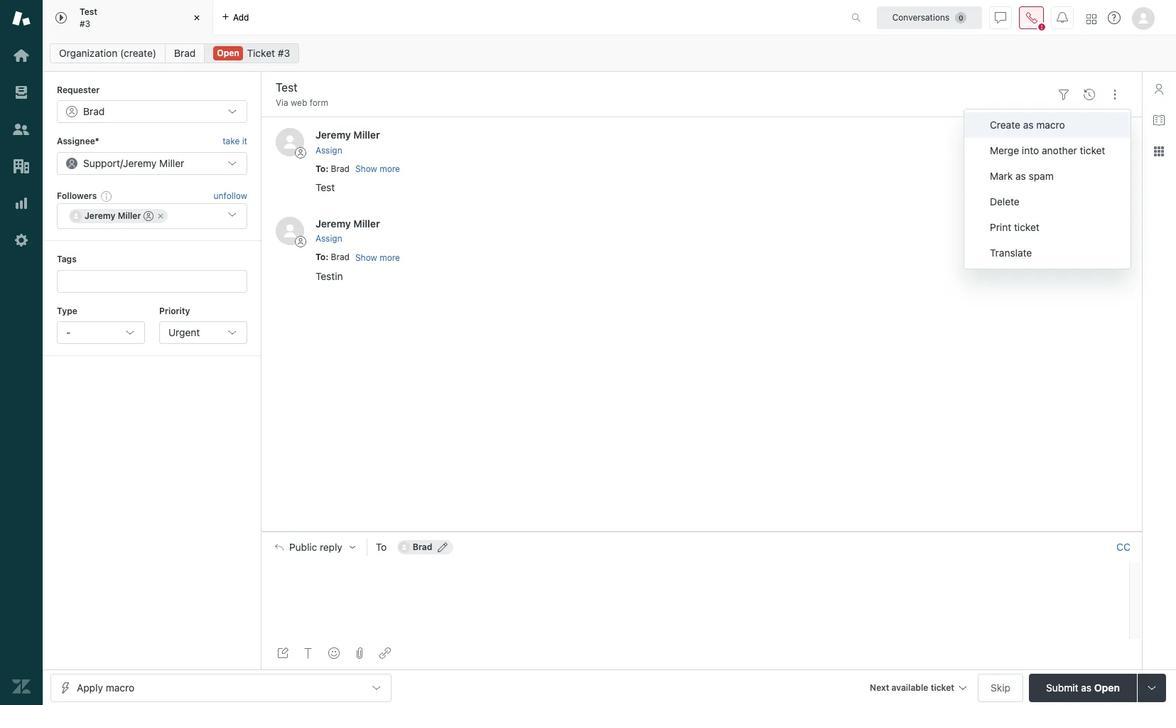 Task type: describe. For each thing, give the bounding box(es) containing it.
Yesterday 16:41 text field
[[1065, 219, 1129, 230]]

1 horizontal spatial ticket
[[1015, 221, 1040, 233]]

get started image
[[12, 46, 31, 65]]

urgent button
[[159, 321, 247, 344]]

: for test
[[326, 163, 329, 174]]

jeremy miller assign for testin
[[316, 218, 380, 244]]

organizations image
[[12, 157, 31, 176]]

available
[[892, 682, 929, 693]]

-
[[66, 326, 71, 338]]

reporting image
[[12, 194, 31, 213]]

print
[[991, 221, 1012, 233]]

millerjeremy500@gmail.com image
[[70, 211, 82, 222]]

brad inside requester element
[[83, 106, 105, 118]]

public reply
[[289, 542, 343, 553]]

notifications image
[[1057, 12, 1069, 23]]

create as macro
[[991, 119, 1066, 131]]

mark
[[991, 170, 1014, 182]]

unfollow button
[[214, 190, 247, 203]]

requester element
[[57, 101, 247, 123]]

: for testin
[[326, 252, 329, 263]]

/
[[120, 157, 123, 169]]

web
[[291, 97, 307, 108]]

urgent
[[169, 326, 200, 338]]

menu containing create as macro
[[964, 109, 1132, 270]]

1 vertical spatial open
[[1095, 682, 1121, 694]]

translate menu item
[[965, 240, 1132, 266]]

form
[[310, 97, 329, 108]]

edit user image
[[438, 542, 448, 552]]

mark as spam menu item
[[965, 164, 1132, 189]]

miller inside assignee* "element"
[[159, 157, 184, 169]]

another
[[1042, 144, 1078, 156]]

displays possible ticket submission types image
[[1147, 682, 1158, 694]]

16:33
[[1106, 130, 1129, 141]]

zendesk image
[[12, 678, 31, 696]]

submit
[[1047, 682, 1079, 694]]

to for to
[[376, 541, 387, 553]]

- button
[[57, 321, 145, 344]]

jeremy miller link for testin
[[316, 218, 380, 230]]

next available ticket button
[[864, 674, 973, 704]]

user is an agent image
[[144, 211, 154, 221]]

take
[[223, 136, 240, 147]]

print ticket menu item
[[965, 215, 1132, 240]]

cc button
[[1117, 541, 1131, 554]]

conversations
[[893, 12, 950, 22]]

brad inside to : brad show more testin
[[331, 252, 350, 263]]

cc
[[1117, 541, 1131, 553]]

show more button for testin
[[356, 251, 400, 264]]

zendesk products image
[[1087, 14, 1097, 24]]

skip
[[991, 682, 1011, 694]]

as for macro
[[1024, 119, 1034, 131]]

requester
[[57, 85, 100, 95]]

jeremy up to : brad show more testin
[[316, 218, 351, 230]]

0 horizontal spatial macro
[[106, 682, 134, 694]]

assign button for test
[[316, 144, 343, 157]]

conversations button
[[878, 6, 983, 29]]

unfollow
[[214, 191, 247, 201]]

miller up to : brad show more test
[[354, 129, 380, 141]]

ticket inside popup button
[[931, 682, 955, 693]]

add attachment image
[[354, 648, 366, 659]]

klobrad84@gmail.com image
[[399, 542, 410, 553]]

assign for test
[[316, 145, 343, 156]]

brad inside to : brad show more test
[[331, 163, 350, 174]]

it
[[242, 136, 247, 147]]

Monday 16:33 text field
[[1072, 130, 1129, 141]]

assignee* element
[[57, 152, 247, 175]]

yesterday 16:41
[[1065, 219, 1129, 230]]

jeremy miller
[[85, 211, 141, 221]]

button displays agent's chat status as invisible. image
[[996, 12, 1007, 23]]

to : brad show more test
[[316, 163, 400, 193]]

translate
[[991, 247, 1033, 259]]

next available ticket
[[870, 682, 955, 693]]

take it button
[[223, 135, 247, 149]]

jeremy inside 'option'
[[85, 211, 116, 221]]

show for testin
[[356, 252, 377, 263]]

submit as open
[[1047, 682, 1121, 694]]

assign for testin
[[316, 233, 343, 244]]

organization
[[59, 47, 118, 59]]

main element
[[0, 0, 43, 705]]

type
[[57, 305, 77, 316]]

add button
[[213, 0, 258, 35]]

as for spam
[[1016, 170, 1027, 182]]

#3 for test #3
[[80, 18, 90, 29]]

remove image
[[157, 212, 165, 221]]

test inside tab
[[80, 6, 97, 17]]

as for open
[[1082, 682, 1092, 694]]



Task type: locate. For each thing, give the bounding box(es) containing it.
#3 for ticket #3
[[278, 47, 290, 59]]

1 assign from the top
[[316, 145, 343, 156]]

assign
[[316, 145, 343, 156], [316, 233, 343, 244]]

avatar image for test
[[276, 128, 304, 157]]

1 avatar image from the top
[[276, 128, 304, 157]]

customers image
[[12, 120, 31, 139]]

show more button for test
[[356, 163, 400, 176]]

2 vertical spatial as
[[1082, 682, 1092, 694]]

1 vertical spatial ticket
[[1015, 221, 1040, 233]]

get help image
[[1109, 11, 1121, 24]]

1 jeremy miller link from the top
[[316, 129, 380, 141]]

1 assign button from the top
[[316, 144, 343, 157]]

conversationlabel log
[[262, 117, 1143, 532]]

assign up testin
[[316, 233, 343, 244]]

to for to : brad show more testin
[[316, 252, 326, 263]]

1 jeremy miller assign from the top
[[316, 129, 380, 156]]

0 horizontal spatial test
[[80, 6, 97, 17]]

0 vertical spatial ticket
[[1081, 144, 1106, 156]]

to for to : brad show more test
[[316, 163, 326, 174]]

jeremy right support at left
[[123, 157, 157, 169]]

0 vertical spatial #3
[[80, 18, 90, 29]]

as right "create"
[[1024, 119, 1034, 131]]

2 jeremy miller assign from the top
[[316, 218, 380, 244]]

to : brad show more testin
[[316, 252, 400, 282]]

1 vertical spatial show
[[356, 252, 377, 263]]

brad inside secondary element
[[174, 47, 196, 59]]

jeremy miller assign up to : brad show more testin
[[316, 218, 380, 244]]

1 : from the top
[[326, 163, 329, 174]]

jeremy
[[316, 129, 351, 141], [123, 157, 157, 169], [85, 211, 116, 221], [316, 218, 351, 230]]

skip button
[[979, 674, 1024, 702]]

jeremy miller assign up to : brad show more test
[[316, 129, 380, 156]]

:
[[326, 163, 329, 174], [326, 252, 329, 263]]

1 horizontal spatial #3
[[278, 47, 290, 59]]

0 vertical spatial assign button
[[316, 144, 343, 157]]

print ticket
[[991, 221, 1040, 233]]

delete menu item
[[965, 189, 1132, 215]]

jeremy miller assign for test
[[316, 129, 380, 156]]

1 vertical spatial :
[[326, 252, 329, 263]]

to inside to : brad show more testin
[[316, 252, 326, 263]]

into
[[1023, 144, 1040, 156]]

as right submit
[[1082, 682, 1092, 694]]

as inside menu item
[[1016, 170, 1027, 182]]

0 horizontal spatial open
[[217, 48, 239, 58]]

: inside to : brad show more testin
[[326, 252, 329, 263]]

assign button
[[316, 144, 343, 157], [316, 233, 343, 246]]

priority
[[159, 305, 190, 316]]

merge into another ticket menu item
[[965, 138, 1132, 164]]

mark as spam
[[991, 170, 1054, 182]]

hide composer image
[[697, 526, 708, 537]]

0 vertical spatial avatar image
[[276, 128, 304, 157]]

as
[[1024, 119, 1034, 131], [1016, 170, 1027, 182], [1082, 682, 1092, 694]]

1 show more button from the top
[[356, 163, 400, 176]]

more inside to : brad show more test
[[380, 164, 400, 174]]

delete
[[991, 196, 1020, 208]]

monday
[[1072, 130, 1104, 141]]

jeremy miller link up to : brad show more testin
[[316, 218, 380, 230]]

2 vertical spatial to
[[376, 541, 387, 553]]

insert emojis image
[[329, 648, 340, 659]]

via
[[276, 97, 288, 108]]

filter image
[[1059, 89, 1070, 100]]

0 vertical spatial jeremy miller link
[[316, 129, 380, 141]]

zendesk support image
[[12, 9, 31, 28]]

16:41
[[1107, 219, 1129, 230]]

0 vertical spatial as
[[1024, 119, 1034, 131]]

events image
[[1084, 89, 1096, 100]]

info on adding followers image
[[101, 191, 113, 202]]

menu
[[964, 109, 1132, 270]]

1 horizontal spatial open
[[1095, 682, 1121, 694]]

1 more from the top
[[380, 164, 400, 174]]

assign button up testin
[[316, 233, 343, 246]]

avatar image
[[276, 128, 304, 157], [276, 217, 304, 245]]

show
[[356, 164, 377, 174], [356, 252, 377, 263]]

1 vertical spatial jeremy miller link
[[316, 218, 380, 230]]

via web form
[[276, 97, 329, 108]]

0 vertical spatial more
[[380, 164, 400, 174]]

1 vertical spatial #3
[[278, 47, 290, 59]]

1 vertical spatial show more button
[[356, 251, 400, 264]]

more for test
[[380, 164, 400, 174]]

open left the ticket
[[217, 48, 239, 58]]

miller up to : brad show more testin
[[354, 218, 380, 230]]

jeremy miller link for test
[[316, 129, 380, 141]]

add
[[233, 12, 249, 22]]

brad
[[174, 47, 196, 59], [83, 106, 105, 118], [331, 163, 350, 174], [331, 252, 350, 263], [413, 542, 433, 552]]

2 horizontal spatial ticket
[[1081, 144, 1106, 156]]

as right mark
[[1016, 170, 1027, 182]]

to down form
[[316, 163, 326, 174]]

tags
[[57, 254, 77, 265]]

followers
[[57, 190, 97, 201]]

1 vertical spatial test
[[316, 181, 335, 193]]

1 vertical spatial as
[[1016, 170, 1027, 182]]

2 show from the top
[[356, 252, 377, 263]]

to
[[316, 163, 326, 174], [316, 252, 326, 263], [376, 541, 387, 553]]

jeremy down form
[[316, 129, 351, 141]]

0 vertical spatial assign
[[316, 145, 343, 156]]

ticket down monday
[[1081, 144, 1106, 156]]

public reply button
[[262, 532, 367, 562]]

admin image
[[12, 231, 31, 250]]

ticket
[[1081, 144, 1106, 156], [1015, 221, 1040, 233], [931, 682, 955, 693]]

0 vertical spatial show more button
[[356, 163, 400, 176]]

show inside to : brad show more testin
[[356, 252, 377, 263]]

0 horizontal spatial ticket
[[931, 682, 955, 693]]

tab containing test
[[43, 0, 213, 36]]

ticket actions image
[[1110, 89, 1121, 100]]

miller right / on the top left of the page
[[159, 157, 184, 169]]

1 vertical spatial assign
[[316, 233, 343, 244]]

create as macro menu item
[[965, 112, 1132, 138]]

: up testin
[[326, 252, 329, 263]]

#3
[[80, 18, 90, 29], [278, 47, 290, 59]]

customer context image
[[1154, 83, 1166, 95]]

macro right apply
[[106, 682, 134, 694]]

open
[[217, 48, 239, 58], [1095, 682, 1121, 694]]

public
[[289, 542, 317, 553]]

to left klobrad84@gmail.com icon
[[376, 541, 387, 553]]

2 vertical spatial ticket
[[931, 682, 955, 693]]

create
[[991, 119, 1021, 131]]

avatar image for testin
[[276, 217, 304, 245]]

close image
[[190, 11, 204, 25]]

miller left user is an agent image
[[118, 211, 141, 221]]

assign button up to : brad show more test
[[316, 144, 343, 157]]

ticket right print
[[1015, 221, 1040, 233]]

1 vertical spatial macro
[[106, 682, 134, 694]]

1 show from the top
[[356, 164, 377, 174]]

next
[[870, 682, 890, 693]]

organization (create)
[[59, 47, 157, 59]]

assignee*
[[57, 136, 99, 147]]

miller inside 'option'
[[118, 211, 141, 221]]

2 assign from the top
[[316, 233, 343, 244]]

brad link
[[165, 43, 205, 63]]

format text image
[[303, 648, 314, 659]]

knowledge image
[[1154, 114, 1166, 126]]

2 : from the top
[[326, 252, 329, 263]]

show inside to : brad show more test
[[356, 164, 377, 174]]

as inside menu item
[[1024, 119, 1034, 131]]

macro up merge into another ticket
[[1037, 119, 1066, 131]]

0 horizontal spatial #3
[[80, 18, 90, 29]]

show more button
[[356, 163, 400, 176], [356, 251, 400, 264]]

apps image
[[1154, 146, 1166, 157]]

#3 right the ticket
[[278, 47, 290, 59]]

testin
[[316, 270, 343, 282]]

1 vertical spatial more
[[380, 252, 400, 263]]

more inside to : brad show more testin
[[380, 252, 400, 263]]

tabs tab list
[[43, 0, 837, 36]]

0 vertical spatial jeremy miller assign
[[316, 129, 380, 156]]

: inside to : brad show more test
[[326, 163, 329, 174]]

(create)
[[120, 47, 157, 59]]

show for test
[[356, 164, 377, 174]]

macro inside create as macro menu item
[[1037, 119, 1066, 131]]

support / jeremy miller
[[83, 157, 184, 169]]

#3 inside secondary element
[[278, 47, 290, 59]]

merge into another ticket
[[991, 144, 1106, 156]]

jeremy miller assign
[[316, 129, 380, 156], [316, 218, 380, 244]]

2 jeremy miller link from the top
[[316, 218, 380, 230]]

jeremy miller option
[[69, 209, 168, 223]]

more for testin
[[380, 252, 400, 263]]

2 assign button from the top
[[316, 233, 343, 246]]

: down form
[[326, 163, 329, 174]]

support
[[83, 157, 120, 169]]

assign button for testin
[[316, 233, 343, 246]]

to inside to : brad show more test
[[316, 163, 326, 174]]

reply
[[320, 542, 343, 553]]

0 vertical spatial open
[[217, 48, 239, 58]]

open left displays possible ticket submission types icon
[[1095, 682, 1121, 694]]

jeremy miller link
[[316, 129, 380, 141], [316, 218, 380, 230]]

miller
[[354, 129, 380, 141], [159, 157, 184, 169], [118, 211, 141, 221], [354, 218, 380, 230]]

Subject field
[[273, 79, 1049, 96]]

0 vertical spatial :
[[326, 163, 329, 174]]

#3 inside the test #3
[[80, 18, 90, 29]]

jeremy miller link down form
[[316, 129, 380, 141]]

test #3
[[80, 6, 97, 29]]

0 vertical spatial to
[[316, 163, 326, 174]]

monday 16:33
[[1072, 130, 1129, 141]]

test inside to : brad show more test
[[316, 181, 335, 193]]

ticket #3
[[247, 47, 290, 59]]

0 vertical spatial show
[[356, 164, 377, 174]]

followers element
[[57, 204, 247, 229]]

jeremy down info on adding followers image
[[85, 211, 116, 221]]

1 horizontal spatial macro
[[1037, 119, 1066, 131]]

tags element
[[57, 270, 247, 293]]

draft mode image
[[277, 648, 289, 659]]

add link (cmd k) image
[[380, 648, 391, 659]]

open inside secondary element
[[217, 48, 239, 58]]

1 vertical spatial avatar image
[[276, 217, 304, 245]]

macro
[[1037, 119, 1066, 131], [106, 682, 134, 694]]

apply
[[77, 682, 103, 694]]

ticket
[[247, 47, 275, 59]]

spam
[[1029, 170, 1054, 182]]

0 vertical spatial test
[[80, 6, 97, 17]]

take it
[[223, 136, 247, 147]]

tab
[[43, 0, 213, 36]]

merge
[[991, 144, 1020, 156]]

assign up to : brad show more test
[[316, 145, 343, 156]]

1 horizontal spatial test
[[316, 181, 335, 193]]

1 vertical spatial assign button
[[316, 233, 343, 246]]

more
[[380, 164, 400, 174], [380, 252, 400, 263]]

jeremy inside assignee* "element"
[[123, 157, 157, 169]]

apply macro
[[77, 682, 134, 694]]

2 show more button from the top
[[356, 251, 400, 264]]

1 vertical spatial jeremy miller assign
[[316, 218, 380, 244]]

organization (create) button
[[50, 43, 166, 63]]

1 vertical spatial to
[[316, 252, 326, 263]]

2 avatar image from the top
[[276, 217, 304, 245]]

yesterday
[[1065, 219, 1105, 230]]

secondary element
[[43, 39, 1177, 68]]

to up testin
[[316, 252, 326, 263]]

ticket right available
[[931, 682, 955, 693]]

views image
[[12, 83, 31, 102]]

0 vertical spatial macro
[[1037, 119, 1066, 131]]

#3 up organization
[[80, 18, 90, 29]]

test
[[80, 6, 97, 17], [316, 181, 335, 193]]

2 more from the top
[[380, 252, 400, 263]]



Task type: vqa. For each thing, say whether or not it's contained in the screenshot.
the Avatar corresponding to Testin
yes



